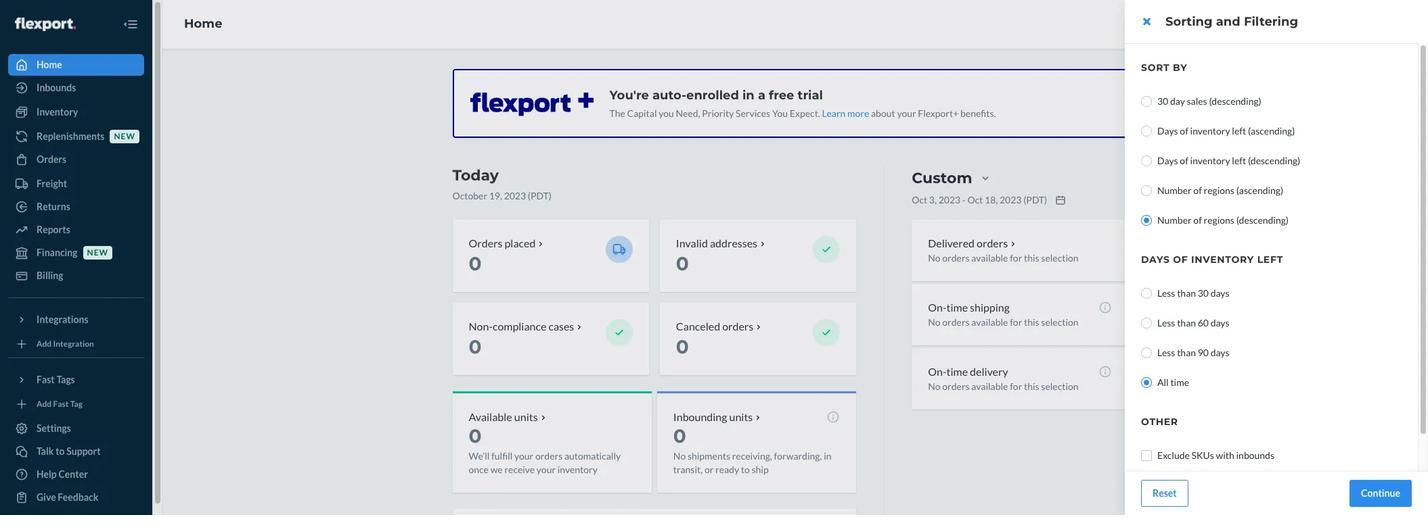 Task type: locate. For each thing, give the bounding box(es) containing it.
less for less than 90 days
[[1158, 347, 1175, 359]]

inventory up number of regions (ascending)
[[1190, 155, 1230, 167]]

sorting
[[1166, 14, 1213, 29]]

1 vertical spatial than
[[1177, 317, 1196, 329]]

1 vertical spatial (ascending)
[[1236, 185, 1284, 196]]

(ascending) down days of inventory left (descending)
[[1236, 185, 1284, 196]]

30 up 60
[[1198, 288, 1209, 299]]

less up less than 60 days
[[1158, 288, 1175, 299]]

number for number of regions (descending)
[[1158, 215, 1192, 226]]

2 regions from the top
[[1204, 215, 1235, 226]]

0 vertical spatial inventory
[[1190, 125, 1230, 137]]

inventory down number of regions (descending)
[[1191, 254, 1254, 266]]

0 vertical spatial 30
[[1158, 95, 1169, 107]]

(descending)
[[1209, 95, 1262, 107], [1248, 155, 1301, 167], [1236, 215, 1289, 226]]

left down number of regions (descending)
[[1258, 254, 1283, 266]]

1 vertical spatial (descending)
[[1248, 155, 1301, 167]]

inventory down '30 day sales (descending)'
[[1190, 125, 1230, 137]]

inventory
[[1190, 125, 1230, 137], [1190, 155, 1230, 167], [1191, 254, 1254, 266]]

1 vertical spatial days
[[1158, 155, 1178, 167]]

1 than from the top
[[1177, 288, 1196, 299]]

number up number of regions (descending)
[[1158, 185, 1192, 196]]

0 horizontal spatial 30
[[1158, 95, 1169, 107]]

2 vertical spatial inventory
[[1191, 254, 1254, 266]]

90
[[1198, 347, 1209, 359]]

days for days of inventory left (descending)
[[1158, 155, 1178, 167]]

of up less than 30 days on the right
[[1173, 254, 1188, 266]]

of for days of inventory left (ascending)
[[1180, 125, 1189, 137]]

1 vertical spatial inventory
[[1190, 155, 1230, 167]]

days for less than 30 days
[[1211, 288, 1230, 299]]

30 left day
[[1158, 95, 1169, 107]]

left up days of inventory left (descending)
[[1232, 125, 1246, 137]]

of for days of inventory left (descending)
[[1180, 155, 1189, 167]]

1 vertical spatial regions
[[1204, 215, 1235, 226]]

2 than from the top
[[1177, 317, 1196, 329]]

number up days of inventory left at the right of page
[[1158, 215, 1192, 226]]

number
[[1158, 185, 1192, 196], [1158, 215, 1192, 226]]

less than 60 days
[[1158, 317, 1230, 329]]

than left 90
[[1177, 347, 1196, 359]]

1 less from the top
[[1158, 288, 1175, 299]]

0 vertical spatial regions
[[1204, 185, 1235, 196]]

of
[[1180, 125, 1189, 137], [1180, 155, 1189, 167], [1194, 185, 1202, 196], [1194, 215, 1202, 226], [1173, 254, 1188, 266]]

regions
[[1204, 185, 1235, 196], [1204, 215, 1235, 226]]

(descending) down number of regions (ascending)
[[1236, 215, 1289, 226]]

than up less than 60 days
[[1177, 288, 1196, 299]]

continue button
[[1350, 481, 1412, 508]]

of down number of regions (ascending)
[[1194, 215, 1202, 226]]

2 vertical spatial left
[[1258, 254, 1283, 266]]

2 number from the top
[[1158, 215, 1192, 226]]

less
[[1158, 288, 1175, 299], [1158, 317, 1175, 329], [1158, 347, 1175, 359]]

days
[[1141, 254, 1170, 266], [1211, 288, 1230, 299], [1211, 317, 1230, 329], [1211, 347, 1230, 359]]

inbounds
[[1236, 450, 1275, 462]]

days down days of inventory left at the right of page
[[1211, 288, 1230, 299]]

0 vertical spatial number
[[1158, 185, 1192, 196]]

regions for (descending)
[[1204, 215, 1235, 226]]

left
[[1232, 125, 1246, 137], [1232, 155, 1246, 167], [1258, 254, 1283, 266]]

than for 60
[[1177, 317, 1196, 329]]

1 vertical spatial left
[[1232, 155, 1246, 167]]

left for days of inventory left (descending)
[[1232, 155, 1246, 167]]

(ascending) up days of inventory left (descending)
[[1248, 125, 1295, 137]]

left down days of inventory left (ascending) in the top of the page
[[1232, 155, 1246, 167]]

other
[[1141, 416, 1178, 428]]

2 days from the top
[[1158, 155, 1178, 167]]

days right 60
[[1211, 317, 1230, 329]]

skus
[[1192, 450, 1214, 462]]

less up all
[[1158, 347, 1175, 359]]

0 vertical spatial days
[[1158, 125, 1178, 137]]

days right 90
[[1211, 347, 1230, 359]]

left for days of inventory left
[[1258, 254, 1283, 266]]

None checkbox
[[1141, 451, 1152, 462]]

2 vertical spatial than
[[1177, 347, 1196, 359]]

(descending) up days of inventory left (ascending) in the top of the page
[[1209, 95, 1262, 107]]

2 less from the top
[[1158, 317, 1175, 329]]

of up number of regions (descending)
[[1194, 185, 1202, 196]]

than
[[1177, 288, 1196, 299], [1177, 317, 1196, 329], [1177, 347, 1196, 359]]

0 vertical spatial (descending)
[[1209, 95, 1262, 107]]

30
[[1158, 95, 1169, 107], [1198, 288, 1209, 299]]

filtering
[[1244, 14, 1298, 29]]

1 vertical spatial less
[[1158, 317, 1175, 329]]

number of regions (ascending)
[[1158, 185, 1284, 196]]

2 vertical spatial (descending)
[[1236, 215, 1289, 226]]

than left 60
[[1177, 317, 1196, 329]]

less left 60
[[1158, 317, 1175, 329]]

1 horizontal spatial 30
[[1198, 288, 1209, 299]]

(descending) down days of inventory left (ascending) in the top of the page
[[1248, 155, 1301, 167]]

None radio
[[1141, 126, 1152, 137], [1141, 318, 1152, 329], [1141, 348, 1152, 359], [1141, 378, 1152, 389], [1141, 126, 1152, 137], [1141, 318, 1152, 329], [1141, 348, 1152, 359], [1141, 378, 1152, 389]]

less for less than 30 days
[[1158, 288, 1175, 299]]

of up number of regions (ascending)
[[1180, 155, 1189, 167]]

3 less from the top
[[1158, 347, 1175, 359]]

0 vertical spatial (ascending)
[[1248, 125, 1295, 137]]

0 vertical spatial left
[[1232, 125, 1246, 137]]

by
[[1173, 62, 1188, 74]]

2 vertical spatial less
[[1158, 347, 1175, 359]]

close image
[[1143, 16, 1150, 27]]

regions down number of regions (ascending)
[[1204, 215, 1235, 226]]

1 regions from the top
[[1204, 185, 1235, 196]]

0 vertical spatial less
[[1158, 288, 1175, 299]]

inventory for days of inventory left
[[1191, 254, 1254, 266]]

days for less than 90 days
[[1211, 347, 1230, 359]]

1 number from the top
[[1158, 185, 1192, 196]]

of down day
[[1180, 125, 1189, 137]]

regions up number of regions (descending)
[[1204, 185, 1235, 196]]

3 than from the top
[[1177, 347, 1196, 359]]

1 days from the top
[[1158, 125, 1178, 137]]

days for less than 60 days
[[1211, 317, 1230, 329]]

sorting and filtering
[[1166, 14, 1298, 29]]

days
[[1158, 125, 1178, 137], [1158, 155, 1178, 167]]

(ascending)
[[1248, 125, 1295, 137], [1236, 185, 1284, 196]]

None radio
[[1141, 96, 1152, 107], [1141, 156, 1152, 167], [1141, 185, 1152, 196], [1141, 215, 1152, 226], [1141, 288, 1152, 299], [1141, 96, 1152, 107], [1141, 156, 1152, 167], [1141, 185, 1152, 196], [1141, 215, 1152, 226], [1141, 288, 1152, 299]]

0 vertical spatial than
[[1177, 288, 1196, 299]]

1 vertical spatial number
[[1158, 215, 1192, 226]]

sort
[[1141, 62, 1170, 74]]



Task type: vqa. For each thing, say whether or not it's contained in the screenshot.
2nd Less from the bottom of the page
yes



Task type: describe. For each thing, give the bounding box(es) containing it.
of for number of regions (descending)
[[1194, 215, 1202, 226]]

with
[[1216, 450, 1235, 462]]

days up less than 30 days on the right
[[1141, 254, 1170, 266]]

all
[[1158, 377, 1169, 389]]

number of regions (descending)
[[1158, 215, 1289, 226]]

less for less than 60 days
[[1158, 317, 1175, 329]]

exclude skus with inbounds
[[1158, 450, 1275, 462]]

time
[[1171, 377, 1189, 389]]

less than 90 days
[[1158, 347, 1230, 359]]

of for days of inventory left
[[1173, 254, 1188, 266]]

(descending) for number of regions (descending)
[[1236, 215, 1289, 226]]

days of inventory left (descending)
[[1158, 155, 1301, 167]]

day
[[1170, 95, 1185, 107]]

(descending) for 30 day sales (descending)
[[1209, 95, 1262, 107]]

regions for (ascending)
[[1204, 185, 1235, 196]]

sort by
[[1141, 62, 1188, 74]]

days for days of inventory left (ascending)
[[1158, 125, 1178, 137]]

inventory for days of inventory left (descending)
[[1190, 155, 1230, 167]]

continue
[[1361, 488, 1401, 500]]

exclude
[[1158, 450, 1190, 462]]

than for 30
[[1177, 288, 1196, 299]]

than for 90
[[1177, 347, 1196, 359]]

1 vertical spatial 30
[[1198, 288, 1209, 299]]

reset button
[[1141, 481, 1188, 508]]

days of inventory left
[[1141, 254, 1283, 266]]

all time
[[1158, 377, 1189, 389]]

less than 30 days
[[1158, 288, 1230, 299]]

left for days of inventory left (ascending)
[[1232, 125, 1246, 137]]

days of inventory left (ascending)
[[1158, 125, 1295, 137]]

60
[[1198, 317, 1209, 329]]

reset
[[1153, 488, 1177, 500]]

30 day sales (descending)
[[1158, 95, 1262, 107]]

of for number of regions (ascending)
[[1194, 185, 1202, 196]]

sales
[[1187, 95, 1207, 107]]

inventory for days of inventory left (ascending)
[[1190, 125, 1230, 137]]

number for number of regions (ascending)
[[1158, 185, 1192, 196]]

and
[[1216, 14, 1241, 29]]



